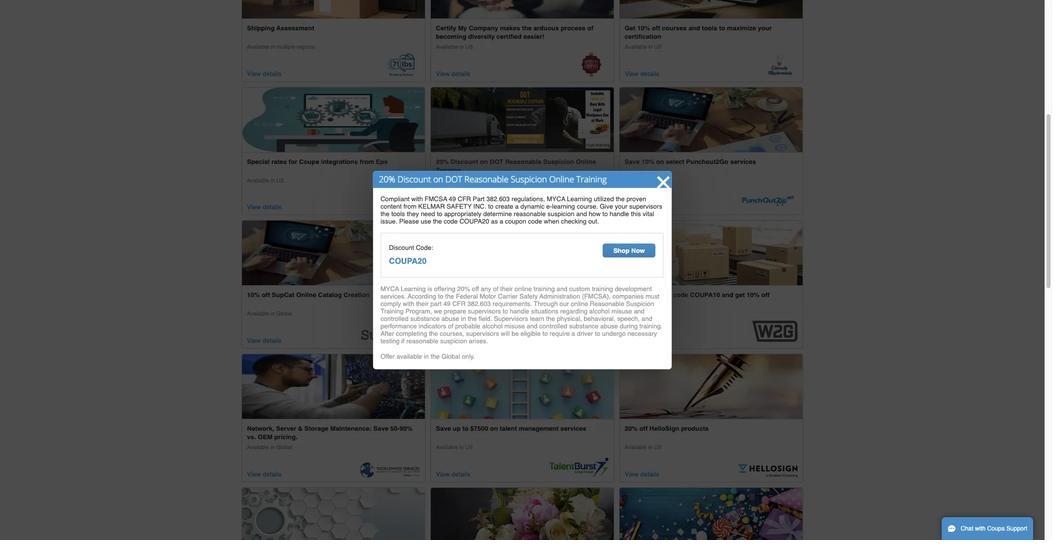 Task type: describe. For each thing, give the bounding box(es) containing it.
cfr inside myca learning is offering 20% off any of their online training and custom training development services. according to the federal motor carrier safety administration (fmcsa), companies must comply with their part 49 cfr 382.603 requirements. through our online reasonable suspicion training program, we prepare supervisors to handle situations regarding alcohol misuse and controlled substance abuse in the field. supervisors learn the physical, behavioral, speech, and performance indicators of probable alcohol misuse and controlled substance abuse during training. after completing the courses, supervisors will be eligible to require a driver to undergo necessary testing if reasonable suspicion arises.
[[452, 300, 466, 308]]

us for mention promo code coupa10 and get 10% off
[[654, 311, 662, 317]]

code:
[[416, 244, 433, 251]]

20% off hellosign products
[[625, 425, 709, 432]]

suspicion inside myca learning is offering 20% off any of their online training and custom training development services. according to the federal motor carrier safety administration (fmcsa), companies must comply with their part 49 cfr 382.603 requirements. through our online reasonable suspicion training program, we prepare supervisors to handle situations regarding alcohol misuse and controlled substance abuse in the field. supervisors learn the physical, behavioral, speech, and performance indicators of probable alcohol misuse and controlled substance abuse during training. after completing the courses, supervisors will be eligible to require a driver to undergo necessary testing if reasonable suspicion arises.
[[440, 338, 467, 345]]

spangler candy company image
[[620, 488, 803, 540]]

comply
[[381, 300, 401, 308]]

in inside 20% discount on dot reasonable suspicion online training available in global
[[459, 177, 464, 184]]

0 vertical spatial a
[[515, 203, 519, 210]]

0 vertical spatial hellosign image
[[620, 354, 803, 419]]

and inside compliant with fmcsa 49 cfr part 382.603 regulations, myca learning utilized the proven content from kelmar safety inc. to create a dynamic e-learning course. give your supervisors the tools they need to appropriately determine reasonable suspicion and how to handle this vital issue. please use the code coupa20 as a coupon code when checking out.
[[576, 210, 587, 218]]

compliant with fmcsa 49 cfr part 382.603 regulations, myca learning utilized the proven content from kelmar safety inc. to create a dynamic e-learning course. give your supervisors the tools they need to appropriately determine reasonable suspicion and how to handle this vital issue. please use the code coupa20 as a coupon code when checking out.
[[381, 195, 662, 225]]

companies
[[612, 293, 644, 300]]

suspicion inside myca learning is offering 20% off any of their online training and custom training development services. according to the federal motor carrier safety administration (fmcsa), companies must comply with their part 49 cfr 382.603 requirements. through our online reasonable suspicion training program, we prepare supervisors to handle situations regarding alcohol misuse and controlled substance abuse in the field. supervisors learn the physical, behavioral, speech, and performance indicators of probable alcohol misuse and controlled substance abuse during training. after completing the courses, supervisors will be eligible to require a driver to undergo necessary testing if reasonable suspicion arises.
[[626, 300, 654, 308]]

punchout2go
[[686, 158, 728, 165]]

regions
[[297, 44, 315, 50]]

with inside myca learning is offering 20% off any of their online training and custom training development services. according to the federal motor carrier safety administration (fmcsa), companies must comply with their part 49 cfr 382.603 requirements. through our online reasonable suspicion training program, we prepare supervisors to handle situations regarding alcohol misuse and controlled substance abuse in the field. supervisors learn the physical, behavioral, speech, and performance indicators of probable alcohol misuse and controlled substance abuse during training. after completing the courses, supervisors will be eligible to require a driver to undergo necessary testing if reasonable suspicion arises.
[[403, 300, 414, 308]]

$7500
[[470, 425, 488, 432]]

the right learn
[[546, 315, 555, 323]]

dot for 20% discount on dot reasonable suspicion online training
[[445, 173, 462, 185]]

0 vertical spatial 71lbs image
[[242, 0, 425, 18]]

courses,
[[440, 330, 464, 338]]

the inside certify my company makes the arduous process of becoming diversity certified easier! available in us
[[522, 24, 532, 32]]

safety
[[447, 203, 472, 210]]

kelmar
[[418, 203, 445, 210]]

382.603 inside compliant with fmcsa 49 cfr part 382.603 regulations, myca learning utilized the proven content from kelmar safety inc. to create a dynamic e-learning course. give your supervisors the tools they need to appropriately determine reasonable suspicion and how to handle this vital issue. please use the code coupa20 as a coupon code when checking out.
[[486, 195, 510, 203]]

creation
[[344, 291, 370, 299]]

1 vertical spatial talentburst image
[[549, 458, 609, 477]]

get
[[735, 291, 745, 299]]

part
[[430, 300, 442, 308]]

0 horizontal spatial online
[[515, 286, 532, 293]]

1 vertical spatial myca learning image
[[549, 200, 609, 210]]

1 vertical spatial ups image
[[580, 319, 602, 344]]

the right available
[[431, 353, 440, 361]]

to inside get 10% off courses and tools to maximize your certification available in us
[[719, 24, 725, 32]]

e-
[[546, 203, 552, 210]]

50-
[[390, 425, 400, 432]]

utilized
[[594, 195, 614, 203]]

vs.
[[247, 433, 256, 441]]

federal
[[456, 293, 478, 300]]

probable
[[455, 323, 480, 330]]

mention
[[625, 291, 649, 299]]

discount code: coupa20
[[389, 244, 433, 266]]

require
[[550, 330, 570, 338]]

off right get on the bottom right
[[761, 291, 770, 299]]

20% for 20% off hellosign products
[[625, 425, 638, 432]]

0 vertical spatial their
[[500, 286, 513, 293]]

be
[[512, 330, 519, 338]]

pricing.
[[274, 433, 298, 441]]

give
[[600, 203, 613, 210]]

1 vertical spatial hellosign image
[[738, 464, 798, 477]]

reasonable inside myca learning is offering 20% off any of their online training and custom training development services. according to the federal motor carrier safety administration (fmcsa), companies must comply with their part 49 cfr 382.603 requirements. through our online reasonable suspicion training program, we prepare supervisors to handle situations regarding alcohol misuse and controlled substance abuse in the field. supervisors learn the physical, behavioral, speech, and performance indicators of probable alcohol misuse and controlled substance abuse during training. after completing the courses, supervisors will be eligible to require a driver to undergo necessary testing if reasonable suspicion arises.
[[406, 338, 438, 345]]

us for special rates for coupa integrations from eps
[[276, 177, 284, 184]]

and down mention
[[634, 308, 645, 315]]

available in us for special rates for coupa integrations from eps
[[247, 177, 284, 184]]

available in us for save up to $7500 on talent management services
[[436, 444, 473, 451]]

chat with coupa support
[[961, 525, 1027, 532]]

off inside get 10% off courses and tools to maximize your certification available in us
[[652, 24, 660, 32]]

0 horizontal spatial controlled
[[381, 315, 409, 323]]

1 vertical spatial punchout2go image
[[738, 193, 798, 210]]

shop
[[613, 247, 629, 254]]

1-800 flowers image
[[431, 488, 614, 540]]

arises.
[[469, 338, 488, 345]]

certify
[[436, 24, 456, 32]]

offer available in the global only.
[[381, 353, 475, 361]]

shipping
[[495, 291, 522, 299]]

our
[[560, 300, 569, 308]]

the right give
[[616, 195, 625, 203]]

in inside myca learning is offering 20% off any of their online training and custom training development services. according to the federal motor carrier safety administration (fmcsa), companies must comply with their part 49 cfr 382.603 requirements. through our online reasonable suspicion training program, we prepare supervisors to handle situations regarding alcohol misuse and controlled substance abuse in the field. supervisors learn the physical, behavioral, speech, and performance indicators of probable alcohol misuse and controlled substance abuse during training. after completing the courses, supervisors will be eligible to require a driver to undergo necessary testing if reasonable suspicion arises.
[[461, 315, 466, 323]]

talent
[[500, 425, 517, 432]]

proven
[[627, 195, 646, 203]]

certify my company makes the arduous process of becoming diversity certified easier! available in us
[[436, 24, 593, 50]]

need
[[421, 210, 435, 218]]

out.
[[588, 218, 599, 225]]

0 vertical spatial ups image
[[431, 221, 614, 285]]

10% left supcat
[[247, 291, 260, 299]]

safety
[[519, 293, 538, 300]]

the left field.
[[468, 315, 477, 323]]

available inside get 10% off courses and tools to maximize your certification available in us
[[625, 44, 647, 50]]

off inside myca learning is offering 20% off any of their online training and custom training development services. according to the federal motor carrier safety administration (fmcsa), companies must comply with their part 49 cfr 382.603 requirements. through our online reasonable suspicion training program, we prepare supervisors to handle situations regarding alcohol misuse and controlled substance abuse in the field. supervisors learn the physical, behavioral, speech, and performance indicators of probable alcohol misuse and controlled substance abuse during training. after completing the courses, supervisors will be eligible to require a driver to undergo necessary testing if reasonable suspicion arises.
[[472, 286, 479, 293]]

driver
[[577, 330, 593, 338]]

development
[[615, 286, 652, 293]]

situations
[[531, 308, 558, 315]]

becoming
[[436, 33, 466, 40]]

90%
[[400, 425, 413, 432]]

handle inside myca learning is offering 20% off any of their online training and custom training development services. according to the federal motor carrier safety administration (fmcsa), companies must comply with their part 49 cfr 382.603 requirements. through our online reasonable suspicion training program, we prepare supervisors to handle situations regarding alcohol misuse and controlled substance abuse in the field. supervisors learn the physical, behavioral, speech, and performance indicators of probable alcohol misuse and controlled substance abuse during training. after completing the courses, supervisors will be eligible to require a driver to undergo necessary testing if reasonable suspicion arises.
[[510, 308, 529, 315]]

0 horizontal spatial abuse
[[442, 315, 459, 323]]

suspicion inside compliant with fmcsa 49 cfr part 382.603 regulations, myca learning utilized the proven content from kelmar safety inc. to create a dynamic e-learning course. give your supervisors the tools they need to appropriately determine reasonable suspicion and how to handle this vital issue. please use the code coupa20 as a coupon code when checking out.
[[548, 210, 574, 218]]

they
[[407, 210, 419, 218]]

reasonable for 20% discount on dot reasonable suspicion online training
[[464, 173, 509, 185]]

up for 46%
[[453, 291, 461, 299]]

0 vertical spatial diversity masterminds image
[[620, 0, 803, 18]]

after
[[381, 330, 394, 338]]

suspicion for 20% discount on dot reasonable suspicion online training available in global
[[543, 158, 574, 165]]

regulations,
[[512, 195, 545, 203]]

coupa20 inside compliant with fmcsa 49 cfr part 382.603 regulations, myca learning utilized the proven content from kelmar safety inc. to create a dynamic e-learning course. give your supervisors the tools they need to appropriately determine reasonable suspicion and how to handle this vital issue. please use the code coupa20 as a coupon code when checking out.
[[460, 218, 489, 225]]

to right is
[[438, 293, 443, 300]]

storage
[[304, 425, 329, 432]]

arduous
[[534, 24, 559, 32]]

2 training from the left
[[592, 286, 613, 293]]

part
[[473, 195, 485, 203]]

create
[[495, 203, 513, 210]]

1 vertical spatial supervisors
[[468, 308, 501, 315]]

0 horizontal spatial alcohol
[[482, 323, 503, 330]]

learning inside compliant with fmcsa 49 cfr part 382.603 regulations, myca learning utilized the proven content from kelmar safety inc. to create a dynamic e-learning course. give your supervisors the tools they need to appropriately determine reasonable suspicion and how to handle this vital issue. please use the code coupa20 as a coupon code when checking out.
[[567, 195, 592, 203]]

services.
[[381, 293, 406, 300]]

available in us for save up to 46% on shipping
[[436, 311, 473, 317]]

the down compliant
[[381, 210, 390, 218]]

available inside certify my company makes the arduous process of becoming diversity certified easier! available in us
[[436, 44, 458, 50]]

save 10% on select punchout2go services
[[625, 158, 756, 165]]

1 vertical spatial supcat services image
[[360, 330, 420, 344]]

and left get on the bottom right
[[722, 291, 733, 299]]

appropriately
[[444, 210, 481, 218]]

now
[[631, 247, 645, 254]]

process
[[561, 24, 586, 32]]

0 horizontal spatial their
[[416, 300, 429, 308]]

we
[[434, 308, 442, 315]]

1 vertical spatial worldwide services image
[[360, 463, 420, 477]]

1 horizontal spatial code
[[528, 218, 542, 225]]

will
[[501, 330, 510, 338]]

special
[[247, 158, 270, 165]]

2 horizontal spatial code
[[673, 291, 688, 299]]

maximize
[[727, 24, 756, 32]]

and up our
[[557, 286, 567, 293]]

0 vertical spatial talentburst image
[[431, 354, 614, 419]]

10% off supcat online catalog creation
[[247, 291, 370, 299]]

0 horizontal spatial online
[[296, 291, 316, 299]]

available in multiple regions
[[247, 44, 315, 50]]

and up necessary
[[642, 315, 652, 323]]

your inside get 10% off courses and tools to maximize your certification available in us
[[758, 24, 772, 32]]

20% discount on dot reasonable suspicion online training dialog
[[373, 171, 672, 369]]

global inside the 20% discount on dot reasonable suspicion online training dialog
[[441, 353, 460, 361]]

1 horizontal spatial misuse
[[612, 308, 632, 315]]

save up to 46% on shipping
[[436, 291, 522, 299]]

myca learning is offering 20% off any of their online training and custom training development services. according to the federal motor carrier safety administration (fmcsa), companies must comply with their part 49 cfr 382.603 requirements. through our online reasonable suspicion training program, we prepare supervisors to handle situations regarding alcohol misuse and controlled substance abuse in the field. supervisors learn the physical, behavioral, speech, and performance indicators of probable alcohol misuse and controlled substance abuse during training. after completing the courses, supervisors will be eligible to require a driver to undergo necessary testing if reasonable suspicion arises.
[[381, 286, 662, 345]]

us for 20% off hellosign products
[[654, 444, 662, 451]]

support
[[1007, 525, 1027, 532]]

0 vertical spatial certify my company image
[[431, 0, 614, 18]]

rates
[[271, 158, 287, 165]]

how
[[589, 210, 601, 218]]

carrier
[[498, 293, 518, 300]]

1 vertical spatial services
[[560, 425, 586, 432]]

according
[[408, 293, 436, 300]]

available in us for mention promo code coupa10 and get 10% off
[[625, 311, 662, 317]]

use
[[421, 218, 431, 225]]

dynamic
[[520, 203, 545, 210]]

1 vertical spatial certify my company image
[[581, 52, 602, 77]]

discount for 20% discount on dot reasonable suspicion online training available in global
[[451, 158, 478, 165]]

with for chat
[[975, 525, 986, 532]]

the right use
[[433, 218, 442, 225]]

10% right get on the bottom right
[[747, 291, 760, 299]]

on for 20% discount on dot reasonable suspicion online training available in global
[[480, 158, 488, 165]]

49 inside compliant with fmcsa 49 cfr part 382.603 regulations, myca learning utilized the proven content from kelmar safety inc. to create a dynamic e-learning course. give your supervisors the tools they need to appropriately determine reasonable suspicion and how to handle this vital issue. please use the code coupa20 as a coupon code when checking out.
[[449, 195, 456, 203]]

maintenance:
[[330, 425, 372, 432]]

eps
[[376, 158, 388, 165]]

0 vertical spatial eps image
[[242, 87, 425, 152]]

discount for 20% discount on dot reasonable suspicion online training
[[398, 173, 431, 185]]

1 vertical spatial diversity masterminds image
[[768, 52, 793, 77]]

us inside certify my company makes the arduous process of becoming diversity certified easier! available in us
[[465, 44, 473, 50]]

0 vertical spatial myca learning image
[[431, 87, 614, 152]]

reasonable inside compliant with fmcsa 49 cfr part 382.603 regulations, myca learning utilized the proven content from kelmar safety inc. to create a dynamic e-learning course. give your supervisors the tools they need to appropriately determine reasonable suspicion and how to handle this vital issue. please use the code coupa20 as a coupon code when checking out.
[[514, 210, 546, 218]]

to left $7500
[[462, 425, 469, 432]]

hellosign
[[649, 425, 679, 432]]

off left hellosign on the bottom right of page
[[639, 425, 648, 432]]

to right how
[[602, 210, 608, 218]]

learning inside myca learning is offering 20% off any of their online training and custom training development services. according to the federal motor carrier safety administration (fmcsa), companies must comply with their part 49 cfr 382.603 requirements. through our online reasonable suspicion training program, we prepare supervisors to handle situations regarding alcohol misuse and controlled substance abuse in the field. supervisors learn the physical, behavioral, speech, and performance indicators of probable alcohol misuse and controlled substance abuse during training. after completing the courses, supervisors will be eligible to require a driver to undergo necessary testing if reasonable suspicion arises.
[[401, 286, 426, 293]]

to down carrier
[[503, 308, 508, 315]]

cfr inside compliant with fmcsa 49 cfr part 382.603 regulations, myca learning utilized the proven content from kelmar safety inc. to create a dynamic e-learning course. give your supervisors the tools they need to appropriately determine reasonable suspicion and how to handle this vital issue. please use the code coupa20 as a coupon code when checking out.
[[458, 195, 471, 203]]

must
[[646, 293, 660, 300]]

speech,
[[617, 315, 640, 323]]

as
[[491, 218, 498, 225]]

during
[[620, 323, 638, 330]]

supcat
[[272, 291, 294, 299]]

training.
[[639, 323, 662, 330]]

off left supcat
[[262, 291, 270, 299]]

training for 20% discount on dot reasonable suspicion online training available in global
[[436, 166, 461, 174]]

certified
[[497, 33, 522, 40]]

in inside get 10% off courses and tools to maximize your certification available in us
[[648, 44, 653, 50]]



Task type: locate. For each thing, give the bounding box(es) containing it.
20% discount on dot reasonable suspicion online training available in global
[[436, 158, 596, 184]]

20% inside 20% discount on dot reasonable suspicion online training available in global
[[436, 158, 449, 165]]

us for save up to $7500 on talent management services
[[465, 444, 473, 451]]

suspicion inside 20% discount on dot reasonable suspicion online training available in global
[[543, 158, 574, 165]]

cfr left part
[[458, 195, 471, 203]]

0 horizontal spatial substance
[[410, 315, 440, 323]]

0 vertical spatial from
[[360, 158, 374, 165]]

learning up how
[[567, 195, 592, 203]]

0 vertical spatial up
[[453, 291, 461, 299]]

talentburst image
[[431, 354, 614, 419], [549, 458, 609, 477]]

a inside myca learning is offering 20% off any of their online training and custom training development services. according to the federal motor carrier safety administration (fmcsa), companies must comply with their part 49 cfr 382.603 requirements. through our online reasonable suspicion training program, we prepare supervisors to handle situations regarding alcohol misuse and controlled substance abuse in the field. supervisors learn the physical, behavioral, speech, and performance indicators of probable alcohol misuse and controlled substance abuse during training. after completing the courses, supervisors will be eligible to require a driver to undergo necessary testing if reasonable suspicion arises.
[[572, 330, 575, 338]]

myca inside compliant with fmcsa 49 cfr part 382.603 regulations, myca learning utilized the proven content from kelmar safety inc. to create a dynamic e-learning course. give your supervisors the tools they need to appropriately determine reasonable suspicion and how to handle this vital issue. please use the code coupa20 as a coupon code when checking out.
[[547, 195, 565, 203]]

global down select
[[654, 177, 670, 184]]

mention promo code coupa10 and get 10% off
[[625, 291, 770, 299]]

(fmcsa),
[[582, 293, 611, 300]]

discount inside discount code: coupa20
[[389, 244, 414, 251]]

save for save up to 46% on shipping
[[436, 291, 451, 299]]

tools inside compliant with fmcsa 49 cfr part 382.603 regulations, myca learning utilized the proven content from kelmar safety inc. to create a dynamic e-learning course. give your supervisors the tools they need to appropriately determine reasonable suspicion and how to handle this vital issue. please use the code coupa20 as a coupon code when checking out.
[[391, 210, 405, 218]]

to
[[719, 24, 725, 32], [488, 203, 494, 210], [437, 210, 442, 218], [602, 210, 608, 218], [462, 291, 469, 299], [438, 293, 443, 300], [503, 308, 508, 315], [542, 330, 548, 338], [595, 330, 600, 338], [462, 425, 469, 432]]

motor
[[480, 293, 496, 300]]

discount up compliant
[[398, 173, 431, 185]]

save
[[625, 158, 640, 165], [436, 291, 451, 299], [373, 425, 388, 432], [436, 425, 451, 432]]

online up requirements.
[[515, 286, 532, 293]]

completing
[[396, 330, 427, 338]]

on for 20% discount on dot reasonable suspicion online training
[[433, 173, 443, 185]]

2 vertical spatial online
[[296, 291, 316, 299]]

1 horizontal spatial learning
[[567, 195, 592, 203]]

0 horizontal spatial coupa
[[299, 158, 319, 165]]

save inside network, server & storage maintenance: save 50-90% vs. oem pricing. available in global
[[373, 425, 388, 432]]

worldwide services image
[[242, 354, 425, 419], [360, 463, 420, 477]]

2 horizontal spatial training
[[576, 173, 607, 185]]

available in us
[[247, 177, 284, 184], [436, 311, 473, 317], [625, 311, 662, 317], [436, 444, 473, 451], [625, 444, 662, 451]]

coupa10
[[690, 291, 720, 299]]

multiple
[[276, 44, 295, 50]]

online right supcat
[[296, 291, 316, 299]]

handle left this
[[610, 210, 629, 218]]

available in global for off
[[247, 311, 292, 317]]

supervisors
[[494, 315, 528, 323]]

available in us down $7500
[[436, 444, 473, 451]]

get 10% off courses and tools to maximize your certification available in us
[[625, 24, 772, 50]]

0 horizontal spatial coupa20
[[389, 256, 427, 266]]

1 horizontal spatial services
[[730, 158, 756, 165]]

indicators
[[419, 323, 446, 330]]

suspicion up learning
[[543, 158, 574, 165]]

learning left is
[[401, 286, 426, 293]]

training inside myca learning is offering 20% off any of their online training and custom training development services. according to the federal motor carrier safety administration (fmcsa), companies must comply with their part 49 cfr 382.603 requirements. through our online reasonable suspicion training program, we prepare supervisors to handle situations regarding alcohol misuse and controlled substance abuse in the field. supervisors learn the physical, behavioral, speech, and performance indicators of probable alcohol misuse and controlled substance abuse during training. after completing the courses, supervisors will be eligible to require a driver to undergo necessary testing if reasonable suspicion arises.
[[381, 308, 404, 315]]

0 vertical spatial suspicion
[[543, 158, 574, 165]]

1 vertical spatial 71lbs image
[[383, 52, 420, 77]]

2 vertical spatial reasonable
[[590, 300, 624, 308]]

eps image up integrations
[[242, 87, 425, 152]]

suspicion for 20% discount on dot reasonable suspicion online training
[[511, 173, 547, 185]]

1 vertical spatial 382.603
[[467, 300, 491, 308]]

in inside network, server & storage maintenance: save 50-90% vs. oem pricing. available in global
[[271, 444, 275, 451]]

supervisors inside compliant with fmcsa 49 cfr part 382.603 regulations, myca learning utilized the proven content from kelmar safety inc. to create a dynamic e-learning course. give your supervisors the tools they need to appropriately determine reasonable suspicion and how to handle this vital issue. please use the code coupa20 as a coupon code when checking out.
[[629, 203, 662, 210]]

myca learning image
[[431, 87, 614, 152], [549, 200, 609, 210]]

assessment
[[276, 24, 314, 32]]

0 vertical spatial worldwide services image
[[242, 354, 425, 419]]

global inside 20% discount on dot reasonable suspicion online training available in global
[[465, 177, 481, 184]]

on inside 20% discount on dot reasonable suspicion online training available in global
[[480, 158, 488, 165]]

training inside 20% discount on dot reasonable suspicion online training available in global
[[436, 166, 461, 174]]

available in global for 10%
[[625, 177, 670, 184]]

20%
[[436, 158, 449, 165], [379, 173, 395, 185], [457, 286, 470, 293], [625, 425, 638, 432]]

1 vertical spatial with
[[403, 300, 414, 308]]

certify my company image
[[431, 0, 614, 18], [581, 52, 602, 77]]

1 vertical spatial online
[[571, 300, 588, 308]]

services right management
[[560, 425, 586, 432]]

2 up from the top
[[453, 425, 461, 432]]

1 training from the left
[[534, 286, 555, 293]]

handle inside compliant with fmcsa 49 cfr part 382.603 regulations, myca learning utilized the proven content from kelmar safety inc. to create a dynamic e-learning course. give your supervisors the tools they need to appropriately determine reasonable suspicion and how to handle this vital issue. please use the code coupa20 as a coupon code when checking out.
[[610, 210, 629, 218]]

1 vertical spatial of
[[493, 286, 498, 293]]

is
[[428, 286, 432, 293]]

diversity
[[468, 33, 495, 40]]

0 horizontal spatial code
[[444, 218, 458, 225]]

global down pricing.
[[276, 444, 292, 451]]

view details button
[[247, 68, 281, 79], [436, 68, 470, 79], [625, 68, 659, 79], [247, 202, 281, 212], [436, 202, 470, 212], [625, 202, 659, 212], [247, 335, 281, 346], [436, 335, 470, 346], [625, 335, 659, 346], [247, 469, 281, 479], [436, 469, 470, 479], [625, 469, 659, 479]]

diversity masterminds image
[[620, 0, 803, 18], [768, 52, 793, 77]]

supcat services image up catalog
[[242, 221, 425, 285]]

0 horizontal spatial a
[[500, 218, 503, 225]]

hellosign image
[[620, 354, 803, 419], [738, 464, 798, 477]]

1 vertical spatial their
[[416, 300, 429, 308]]

save for save 10% on select punchout2go services
[[625, 158, 640, 165]]

services
[[730, 158, 756, 165], [560, 425, 586, 432]]

and inside get 10% off courses and tools to maximize your certification available in us
[[689, 24, 700, 32]]

online inside 20% discount on dot reasonable suspicion online training available in global
[[576, 158, 596, 165]]

training up through
[[534, 286, 555, 293]]

dot up fmcsa
[[445, 173, 462, 185]]

with up they
[[411, 195, 423, 203]]

substance down regarding
[[569, 323, 599, 330]]

up left $7500
[[453, 425, 461, 432]]

alcohol down (fmcsa),
[[589, 308, 610, 315]]

1 horizontal spatial abuse
[[600, 323, 618, 330]]

online up utilized
[[576, 158, 596, 165]]

46%
[[470, 291, 483, 299]]

1 vertical spatial available in global
[[247, 311, 292, 317]]

myca inside myca learning is offering 20% off any of their online training and custom training development services. according to the federal motor carrier safety administration (fmcsa), companies must comply with their part 49 cfr 382.603 requirements. through our online reasonable suspicion training program, we prepare supervisors to handle situations regarding alcohol misuse and controlled substance abuse in the field. supervisors learn the physical, behavioral, speech, and performance indicators of probable alcohol misuse and controlled substance abuse during training. after completing the courses, supervisors will be eligible to require a driver to undergo necessary testing if reasonable suspicion arises.
[[381, 286, 399, 293]]

of for any
[[493, 286, 498, 293]]

alcohol
[[589, 308, 610, 315], [482, 323, 503, 330]]

on for save 10% on select punchout2go services
[[656, 158, 664, 165]]

special rates for coupa integrations from eps
[[247, 158, 388, 165]]

1 up from the top
[[453, 291, 461, 299]]

myca up 'when'
[[547, 195, 565, 203]]

punchout2go image
[[620, 87, 803, 152], [738, 193, 798, 210]]

save up "proven"
[[625, 158, 640, 165]]

with inside "button"
[[975, 525, 986, 532]]

with right chat
[[975, 525, 986, 532]]

1 vertical spatial learning
[[401, 286, 426, 293]]

0 horizontal spatial services
[[560, 425, 586, 432]]

dot inside 20% discount on dot reasonable suspicion online training available in global
[[490, 158, 503, 165]]

dot inside dialog
[[445, 173, 462, 185]]

0 horizontal spatial of
[[448, 323, 453, 330]]

to right 'need'
[[437, 210, 442, 218]]

available inside network, server & storage maintenance: save 50-90% vs. oem pricing. available in global
[[247, 444, 269, 451]]

382.603 inside myca learning is offering 20% off any of their online training and custom training development services. according to the federal motor carrier safety administration (fmcsa), companies must comply with their part 49 cfr 382.603 requirements. through our online reasonable suspicion training program, we prepare supervisors to handle situations regarding alcohol misuse and controlled substance abuse in the field. supervisors learn the physical, behavioral, speech, and performance indicators of probable alcohol misuse and controlled substance abuse during training. after completing the courses, supervisors will be eligible to require a driver to undergo necessary testing if reasonable suspicion arises.
[[467, 300, 491, 308]]

shipping
[[247, 24, 275, 32]]

eps image
[[242, 87, 425, 152], [379, 186, 420, 210]]

for
[[289, 158, 297, 165]]

0 vertical spatial coupa
[[299, 158, 319, 165]]

dot up 20% discount on dot reasonable suspicion online training
[[490, 158, 503, 165]]

issue.
[[381, 218, 397, 225]]

code right promo at the bottom right
[[673, 291, 688, 299]]

reasonable up 'behavioral,'
[[590, 300, 624, 308]]

0 vertical spatial cfr
[[458, 195, 471, 203]]

dot for 20% discount on dot reasonable suspicion online training available in global
[[490, 158, 503, 165]]

us down diversity
[[465, 44, 473, 50]]

us for save up to 46% on shipping
[[465, 311, 473, 317]]

0 vertical spatial supcat services image
[[242, 221, 425, 285]]

code
[[444, 218, 458, 225], [528, 218, 542, 225], [673, 291, 688, 299]]

1 horizontal spatial suspicion
[[548, 210, 574, 218]]

alcohol up arises.
[[482, 323, 503, 330]]

1 horizontal spatial a
[[515, 203, 519, 210]]

on left talent
[[490, 425, 498, 432]]

supcat services image
[[242, 221, 425, 285], [360, 330, 420, 344]]

administration
[[539, 293, 580, 300]]

382.603 up determine
[[486, 195, 510, 203]]

0 horizontal spatial reasonable
[[406, 338, 438, 345]]

online
[[515, 286, 532, 293], [571, 300, 588, 308]]

0 vertical spatial available in global
[[625, 177, 670, 184]]

1 vertical spatial coupa20
[[389, 256, 427, 266]]

1 horizontal spatial online
[[571, 300, 588, 308]]

0 vertical spatial alcohol
[[589, 308, 610, 315]]

code down dynamic
[[528, 218, 542, 225]]

training for 20% discount on dot reasonable suspicion online training
[[576, 173, 607, 185]]

tools left maximize
[[702, 24, 717, 32]]

0 vertical spatial myca
[[547, 195, 565, 203]]

details
[[263, 70, 281, 77], [452, 70, 470, 77], [640, 70, 659, 77], [263, 203, 281, 211], [452, 203, 470, 211], [640, 203, 659, 211], [263, 337, 281, 344], [452, 337, 470, 344], [640, 337, 659, 344], [263, 470, 281, 478], [452, 470, 470, 478], [640, 470, 659, 478]]

1 vertical spatial myca
[[381, 286, 399, 293]]

2 horizontal spatial a
[[572, 330, 575, 338]]

close image
[[656, 175, 672, 190]]

1 horizontal spatial alcohol
[[589, 308, 610, 315]]

suspicion left course.
[[548, 210, 574, 218]]

382.603
[[486, 195, 510, 203], [467, 300, 491, 308]]

1 horizontal spatial handle
[[610, 210, 629, 218]]

us up training.
[[654, 311, 662, 317]]

of right 'process'
[[587, 24, 593, 32]]

field.
[[479, 315, 492, 323]]

0 vertical spatial online
[[515, 286, 532, 293]]

1 vertical spatial tools
[[391, 210, 405, 218]]

your right give
[[615, 203, 627, 210]]

on
[[480, 158, 488, 165], [656, 158, 664, 165], [433, 173, 443, 185], [485, 291, 493, 299], [490, 425, 498, 432]]

discount left code:
[[389, 244, 414, 251]]

online inside dialog
[[549, 173, 574, 185]]

up for $7500
[[453, 425, 461, 432]]

0 horizontal spatial tools
[[391, 210, 405, 218]]

of down prepare
[[448, 323, 453, 330]]

makes
[[500, 24, 520, 32]]

available in us for 20% off hellosign products
[[625, 444, 662, 451]]

the up easier!
[[522, 24, 532, 32]]

oem
[[258, 433, 272, 441]]

substance down part
[[410, 315, 440, 323]]

performance
[[381, 323, 417, 330]]

available
[[247, 44, 269, 50], [436, 44, 458, 50], [625, 44, 647, 50], [247, 177, 269, 184], [436, 177, 458, 184], [625, 177, 647, 184], [247, 311, 269, 317], [436, 311, 458, 317], [625, 311, 647, 317], [247, 444, 269, 451], [436, 444, 458, 451], [625, 444, 647, 451]]

any
[[481, 286, 491, 293]]

learning
[[567, 195, 592, 203], [401, 286, 426, 293]]

1 horizontal spatial training
[[592, 286, 613, 293]]

to left 46%
[[462, 291, 469, 299]]

available in us up the probable
[[436, 311, 473, 317]]

to left require
[[542, 330, 548, 338]]

1 horizontal spatial available in global
[[625, 177, 670, 184]]

chat with coupa support button
[[942, 517, 1033, 540]]

and right be
[[527, 323, 537, 330]]

49 inside myca learning is offering 20% off any of their online training and custom training development services. according to the federal motor carrier safety administration (fmcsa), companies must comply with their part 49 cfr 382.603 requirements. through our online reasonable suspicion training program, we prepare supervisors to handle situations regarding alcohol misuse and controlled substance abuse in the field. supervisors learn the physical, behavioral, speech, and performance indicators of probable alcohol misuse and controlled substance abuse during training. after completing the courses, supervisors will be eligible to require a driver to undergo necessary testing if reasonable suspicion arises.
[[443, 300, 451, 308]]

controlled down comply
[[381, 315, 409, 323]]

misumi image
[[242, 488, 425, 540]]

coupa left support
[[987, 525, 1005, 532]]

online down custom
[[571, 300, 588, 308]]

abuse up courses, in the bottom of the page
[[442, 315, 459, 323]]

0 horizontal spatial misuse
[[504, 323, 525, 330]]

1 vertical spatial alcohol
[[482, 323, 503, 330]]

10% inside get 10% off courses and tools to maximize your certification available in us
[[637, 24, 650, 32]]

global up part
[[465, 177, 481, 184]]

learning
[[552, 203, 575, 210]]

get
[[625, 24, 635, 32]]

dot
[[490, 158, 503, 165], [445, 173, 462, 185]]

1 vertical spatial cfr
[[452, 300, 466, 308]]

tools
[[702, 24, 717, 32], [391, 210, 405, 218]]

2 horizontal spatial online
[[576, 158, 596, 165]]

training
[[534, 286, 555, 293], [592, 286, 613, 293]]

reasonable inside 20% discount on dot reasonable suspicion online training available in global
[[505, 158, 541, 165]]

content
[[381, 203, 402, 210]]

0 vertical spatial online
[[576, 158, 596, 165]]

controlled
[[381, 315, 409, 323], [539, 323, 567, 330]]

off left any
[[472, 286, 479, 293]]

1 vertical spatial eps image
[[379, 186, 420, 210]]

1 horizontal spatial tools
[[702, 24, 717, 32]]

catalog
[[318, 291, 342, 299]]

0 horizontal spatial learning
[[401, 286, 426, 293]]

global inside network, server & storage maintenance: save 50-90% vs. oem pricing. available in global
[[276, 444, 292, 451]]

cfr
[[458, 195, 471, 203], [452, 300, 466, 308]]

1 horizontal spatial reasonable
[[514, 210, 546, 218]]

available inside 20% discount on dot reasonable suspicion online training available in global
[[436, 177, 458, 184]]

us
[[465, 44, 473, 50], [654, 44, 662, 50], [276, 177, 284, 184], [465, 311, 473, 317], [654, 311, 662, 317], [465, 444, 473, 451], [654, 444, 662, 451]]

available in us up training.
[[625, 311, 662, 317]]

eligible
[[521, 330, 541, 338]]

0 horizontal spatial from
[[360, 158, 374, 165]]

0 vertical spatial handle
[[610, 210, 629, 218]]

coupa20 inside discount code: coupa20
[[389, 256, 427, 266]]

2 horizontal spatial of
[[587, 24, 593, 32]]

network,
[[247, 425, 274, 432]]

save up part
[[436, 291, 451, 299]]

a right create
[[515, 203, 519, 210]]

offering
[[434, 286, 455, 293]]

compliant
[[381, 195, 410, 203]]

coupa inside chat with coupa support "button"
[[987, 525, 1005, 532]]

0 vertical spatial discount
[[451, 158, 478, 165]]

supervisors down close icon
[[629, 203, 662, 210]]

0 horizontal spatial training
[[381, 308, 404, 315]]

their left part
[[416, 300, 429, 308]]

through
[[534, 300, 558, 308]]

behavioral,
[[584, 315, 615, 323]]

global down supcat
[[276, 311, 292, 317]]

cfr down offering
[[452, 300, 466, 308]]

20% inside myca learning is offering 20% off any of their online training and custom training development services. according to the federal motor carrier safety administration (fmcsa), companies must comply with their part 49 cfr 382.603 requirements. through our online reasonable suspicion training program, we prepare supervisors to handle situations regarding alcohol misuse and controlled substance abuse in the field. supervisors learn the physical, behavioral, speech, and performance indicators of probable alcohol misuse and controlled substance abuse during training. after completing the courses, supervisors will be eligible to require a driver to undergo necessary testing if reasonable suspicion arises.
[[457, 286, 470, 293]]

1 vertical spatial suspicion
[[511, 173, 547, 185]]

1 horizontal spatial online
[[549, 173, 574, 185]]

your inside compliant with fmcsa 49 cfr part 382.603 regulations, myca learning utilized the proven content from kelmar safety inc. to create a dynamic e-learning course. give your supervisors the tools they need to appropriately determine reasonable suspicion and how to handle this vital issue. please use the code coupa20 as a coupon code when checking out.
[[615, 203, 627, 210]]

reasonable inside myca learning is offering 20% off any of their online training and custom training development services. according to the federal motor carrier safety administration (fmcsa), companies must comply with their part 49 cfr 382.603 requirements. through our online reasonable suspicion training program, we prepare supervisors to handle situations regarding alcohol misuse and controlled substance abuse in the field. supervisors learn the physical, behavioral, speech, and performance indicators of probable alcohol misuse and controlled substance abuse during training. after completing the courses, supervisors will be eligible to require a driver to undergo necessary testing if reasonable suspicion arises.
[[590, 300, 624, 308]]

of inside certify my company makes the arduous process of becoming diversity certified easier! available in us
[[587, 24, 593, 32]]

supervisors down field.
[[466, 330, 499, 338]]

their up requirements.
[[500, 286, 513, 293]]

coupa
[[299, 158, 319, 165], [987, 525, 1005, 532]]

20% left 46%
[[457, 286, 470, 293]]

on up fmcsa
[[433, 173, 443, 185]]

from
[[360, 158, 374, 165], [404, 203, 416, 210]]

learn
[[530, 315, 544, 323]]

1 horizontal spatial substance
[[569, 323, 599, 330]]

online for 20% discount on dot reasonable suspicion online training
[[549, 173, 574, 185]]

requirements.
[[493, 300, 532, 308]]

1 vertical spatial 49
[[443, 300, 451, 308]]

online up learning
[[549, 173, 574, 185]]

with
[[411, 195, 423, 203], [403, 300, 414, 308], [975, 525, 986, 532]]

coupa20 down inc.
[[460, 218, 489, 225]]

20% for 20% discount on dot reasonable suspicion online training available in global
[[436, 158, 449, 165]]

0 vertical spatial tools
[[702, 24, 717, 32]]

discount inside 20% discount on dot reasonable suspicion online training available in global
[[451, 158, 478, 165]]

20% up fmcsa
[[436, 158, 449, 165]]

0 vertical spatial learning
[[567, 195, 592, 203]]

reasonable down regulations,
[[514, 210, 546, 218]]

1 horizontal spatial training
[[436, 166, 461, 174]]

off up certification
[[652, 24, 660, 32]]

suspicion down mention
[[626, 300, 654, 308]]

certify my company image up makes
[[431, 0, 614, 18]]

certify my company image down 'process'
[[581, 52, 602, 77]]

of
[[587, 24, 593, 32], [493, 286, 498, 293], [448, 323, 453, 330]]

with for compliant
[[411, 195, 423, 203]]

to right inc.
[[488, 203, 494, 210]]

1 horizontal spatial from
[[404, 203, 416, 210]]

and right 'courses'
[[689, 24, 700, 32]]

save for save up to $7500 on talent management services
[[436, 425, 451, 432]]

tools inside get 10% off courses and tools to maximize your certification available in us
[[702, 24, 717, 32]]

training
[[436, 166, 461, 174], [576, 173, 607, 185], [381, 308, 404, 315]]

the left courses, in the bottom of the page
[[429, 330, 438, 338]]

training up utilized
[[576, 173, 607, 185]]

0 vertical spatial services
[[730, 158, 756, 165]]

training down the services.
[[381, 308, 404, 315]]

courses
[[662, 24, 687, 32]]

the right part
[[445, 293, 454, 300]]

on right 46%
[[485, 291, 493, 299]]

off
[[652, 24, 660, 32], [472, 286, 479, 293], [262, 291, 270, 299], [761, 291, 770, 299], [639, 425, 648, 432]]

on inside dialog
[[433, 173, 443, 185]]

reasonable for 20% discount on dot reasonable suspicion online training available in global
[[505, 158, 541, 165]]

with inside compliant with fmcsa 49 cfr part 382.603 regulations, myca learning utilized the proven content from kelmar safety inc. to create a dynamic e-learning course. give your supervisors the tools they need to appropriately determine reasonable suspicion and how to handle this vital issue. please use the code coupa20 as a coupon code when checking out.
[[411, 195, 423, 203]]

suspicion up regulations,
[[511, 173, 547, 185]]

0 vertical spatial ware2go image
[[620, 221, 803, 285]]

2 vertical spatial a
[[572, 330, 575, 338]]

1 vertical spatial online
[[549, 173, 574, 185]]

0 vertical spatial your
[[758, 24, 772, 32]]

1 horizontal spatial myca
[[547, 195, 565, 203]]

1 horizontal spatial their
[[500, 286, 513, 293]]

my
[[458, 24, 467, 32]]

a left driver
[[572, 330, 575, 338]]

offer
[[381, 353, 395, 361]]

misuse
[[612, 308, 632, 315], [504, 323, 525, 330]]

of right any
[[493, 286, 498, 293]]

in inside certify my company makes the arduous process of becoming diversity certified easier! available in us
[[459, 44, 464, 50]]

easier!
[[523, 33, 544, 40]]

shop now
[[613, 247, 645, 254]]

ups image
[[431, 221, 614, 285], [580, 319, 602, 344]]

coupa20 down code:
[[389, 256, 427, 266]]

1 vertical spatial ware2go image
[[752, 319, 798, 344]]

0 vertical spatial misuse
[[612, 308, 632, 315]]

to right driver
[[595, 330, 600, 338]]

handle down the 'safety'
[[510, 308, 529, 315]]

1 horizontal spatial controlled
[[539, 323, 567, 330]]

your right maximize
[[758, 24, 772, 32]]

online for 20% discount on dot reasonable suspicion online training available in global
[[576, 158, 596, 165]]

1 vertical spatial reasonable
[[464, 173, 509, 185]]

71lbs image
[[242, 0, 425, 18], [383, 52, 420, 77]]

ware2go image
[[620, 221, 803, 285], [752, 319, 798, 344]]

0 vertical spatial of
[[587, 24, 593, 32]]

your
[[758, 24, 772, 32], [615, 203, 627, 210]]

prepare
[[444, 308, 466, 315]]

us inside get 10% off courses and tools to maximize your certification available in us
[[654, 44, 662, 50]]

1 horizontal spatial dot
[[490, 158, 503, 165]]

2 vertical spatial supervisors
[[466, 330, 499, 338]]

on left select
[[656, 158, 664, 165]]

&
[[298, 425, 303, 432]]

myca up comply
[[381, 286, 399, 293]]

with right comply
[[403, 300, 414, 308]]

1 vertical spatial a
[[500, 218, 503, 225]]

20% for 20% discount on dot reasonable suspicion online training
[[379, 173, 395, 185]]

1 vertical spatial up
[[453, 425, 461, 432]]

from inside compliant with fmcsa 49 cfr part 382.603 regulations, myca learning utilized the proven content from kelmar safety inc. to create a dynamic e-learning course. give your supervisors the tools they need to appropriately determine reasonable suspicion and how to handle this vital issue. please use the code coupa20 as a coupon code when checking out.
[[404, 203, 416, 210]]

0 vertical spatial punchout2go image
[[620, 87, 803, 152]]

of for process
[[587, 24, 593, 32]]

10% left select
[[642, 158, 655, 165]]

worldwide services image down 50-
[[360, 463, 420, 477]]

eps image up please in the left of the page
[[379, 186, 420, 210]]



Task type: vqa. For each thing, say whether or not it's contained in the screenshot.


